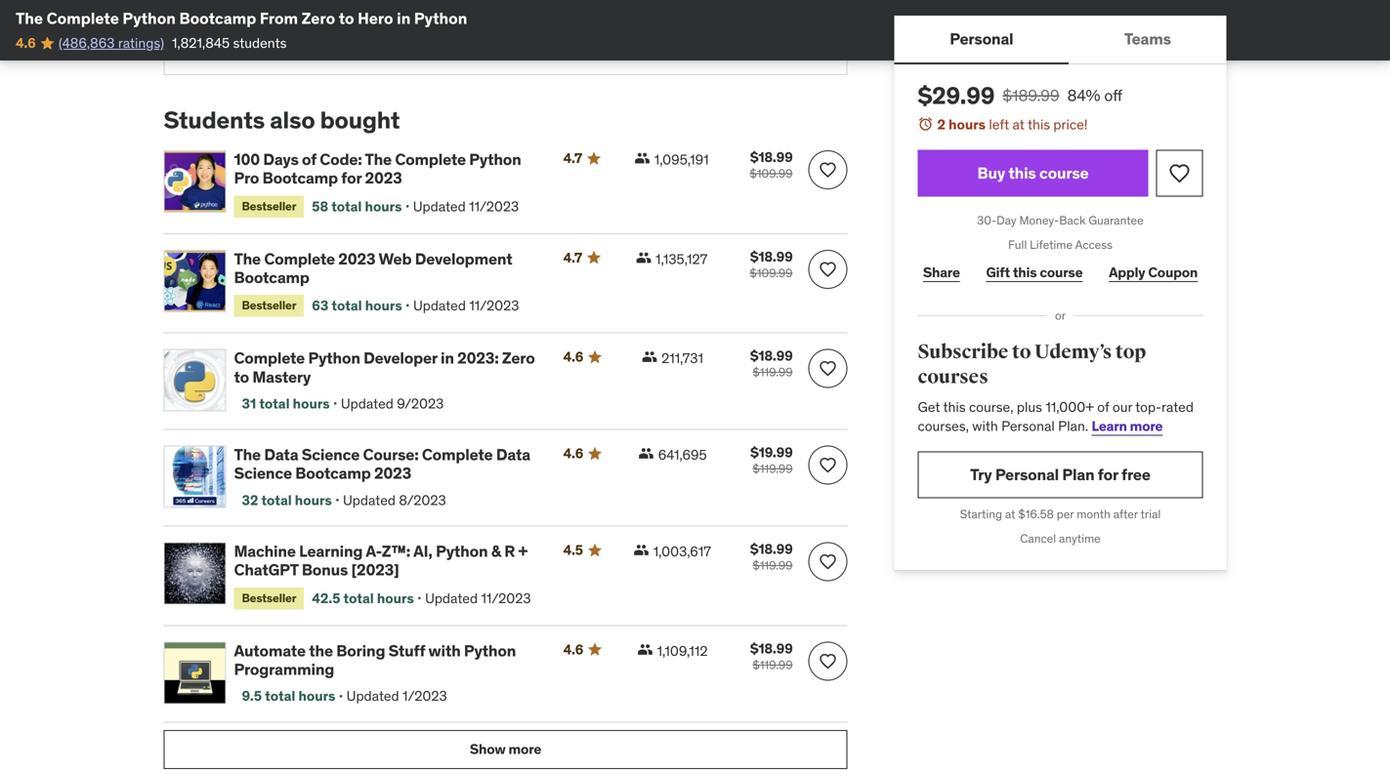 Task type: describe. For each thing, give the bounding box(es) containing it.
42.5
[[312, 590, 340, 608]]

with inside automate the boring stuff with python programming
[[428, 641, 461, 661]]

updated 1/2023
[[347, 688, 447, 706]]

try personal plan for free link
[[918, 452, 1203, 499]]

show more
[[470, 741, 542, 759]]

updated for 9.5 total hours
[[347, 688, 399, 706]]

9.5
[[242, 688, 262, 706]]

this down $189.99
[[1028, 116, 1050, 133]]

web
[[379, 249, 412, 269]]

updated 8/2023
[[343, 492, 446, 510]]

try personal plan for free
[[970, 465, 1151, 485]]

ratings)
[[118, 34, 164, 52]]

back
[[1059, 213, 1086, 228]]

learn more link
[[1092, 418, 1163, 435]]

100 days of code: the complete python pro bootcamp for 2023 link
[[234, 149, 540, 188]]

the for python
[[16, 8, 43, 28]]

more for show more
[[509, 741, 542, 759]]

rated
[[1162, 398, 1194, 416]]

this for buy
[[1009, 163, 1036, 183]]

machine
[[234, 542, 296, 562]]

off
[[1104, 85, 1123, 106]]

automate the boring stuff with python programming
[[234, 641, 516, 680]]

python inside 100 days of code: the complete python pro bootcamp for 2023
[[469, 149, 521, 170]]

1/2023
[[403, 688, 447, 706]]

wishlist image for 100 days of code: the complete python pro bootcamp for 2023
[[818, 160, 838, 180]]

42.5 total hours
[[312, 590, 414, 608]]

plan.
[[1058, 418, 1089, 435]]

bootcamp inside 100 days of code: the complete python pro bootcamp for 2023
[[262, 168, 338, 188]]

development
[[415, 249, 513, 269]]

stuff
[[389, 641, 425, 661]]

access
[[1076, 237, 1113, 252]]

alarm image
[[918, 116, 934, 132]]

4.5
[[563, 542, 583, 559]]

$18.99 $119.99 for complete python developer in 2023: zero to mastery
[[750, 347, 793, 380]]

personal inside get this course, plus 11,000+ of our top-rated courses, with personal plan.
[[1002, 418, 1055, 435]]

xsmall image for 100 days of code: the complete python pro bootcamp for 2023
[[635, 150, 651, 166]]

gift
[[986, 264, 1010, 281]]

hours for 63 total hours
[[365, 297, 402, 315]]

get
[[918, 398, 940, 416]]

xsmall image for machine learning a-z™: ai, python & r + chatgpt bonus [2023]
[[634, 543, 649, 558]]

course for gift this course
[[1040, 264, 1083, 281]]

$18.99 $119.99 for machine learning a-z™: ai, python & r + chatgpt bonus [2023]
[[750, 541, 793, 574]]

updated for 63 total hours
[[413, 297, 466, 315]]

zero for 2023:
[[502, 348, 535, 368]]

total for 31
[[259, 395, 290, 413]]

bestseller for machine learning a-z™: ai, python & r + chatgpt bonus [2023]
[[242, 591, 296, 606]]

wishlist image for the complete 2023 web development bootcamp
[[818, 260, 838, 279]]

in inside complete python developer in 2023: zero to mastery
[[441, 348, 454, 368]]

hours for 32 total hours
[[295, 492, 332, 510]]

bestseller for the complete 2023 web development bootcamp
[[242, 298, 296, 313]]

free
[[1122, 465, 1151, 485]]

$18.99 $109.99 for the complete 2023 web development bootcamp
[[750, 248, 793, 281]]

complete inside 100 days of code: the complete python pro bootcamp for 2023
[[395, 149, 466, 170]]

share
[[923, 264, 960, 281]]

personal button
[[895, 16, 1069, 63]]

subscribe to udemy's top courses
[[918, 341, 1146, 390]]

chatgpt
[[234, 561, 298, 581]]

xsmall image for the data science course: complete data science bootcamp 2023
[[639, 446, 654, 462]]

2 data from the left
[[496, 445, 530, 465]]

udemy's
[[1035, 341, 1112, 364]]

automate
[[234, 641, 306, 661]]

63
[[312, 297, 329, 315]]

at inside starting at $16.58 per month after trial cancel anytime
[[1005, 507, 1016, 522]]

58 total hours
[[312, 198, 402, 215]]

for inside 100 days of code: the complete python pro bootcamp for 2023
[[341, 168, 362, 188]]

1 horizontal spatial science
[[302, 445, 360, 465]]

$29.99
[[918, 81, 995, 110]]

machine learning a-z™: ai, python & r + chatgpt bonus [2023]
[[234, 542, 528, 581]]

tab list containing personal
[[895, 16, 1227, 64]]

complete inside the complete 2023 web development bootcamp
[[264, 249, 335, 269]]

students
[[233, 34, 287, 52]]

bestseller for 100 days of code: the complete python pro bootcamp for 2023
[[242, 199, 296, 214]]

developer
[[364, 348, 437, 368]]

complete inside complete python developer in 2023: zero to mastery
[[234, 348, 305, 368]]

courses
[[918, 366, 989, 390]]

$119.99 for machine learning a-z™: ai, python & r + chatgpt bonus [2023]
[[753, 558, 793, 574]]

1,821,845 students
[[172, 34, 287, 52]]

starting
[[960, 507, 1002, 522]]

mastery
[[252, 367, 311, 387]]

machine learning a-z™: ai, python & r + chatgpt bonus [2023] link
[[234, 542, 540, 581]]

top
[[1116, 341, 1146, 364]]

updated 11/2023 for 100 days of code: the complete python pro bootcamp for 2023
[[413, 198, 519, 215]]

coupon
[[1148, 264, 1198, 281]]

$18.99 for automate the boring stuff with python programming
[[750, 640, 793, 658]]

pro
[[234, 168, 259, 188]]

the
[[309, 641, 333, 661]]

+
[[518, 542, 528, 562]]

full
[[1008, 237, 1027, 252]]

boring
[[336, 641, 385, 661]]

updated for 58 total hours
[[413, 198, 466, 215]]

11,000+
[[1046, 398, 1094, 416]]

$18.99 for machine learning a-z™: ai, python & r + chatgpt bonus [2023]
[[750, 541, 793, 558]]

total for 58
[[331, 198, 362, 215]]

0 horizontal spatial science
[[234, 464, 292, 484]]

show more button
[[164, 731, 848, 770]]

apply coupon
[[1109, 264, 1198, 281]]

2023 inside 100 days of code: the complete python pro bootcamp for 2023
[[365, 168, 402, 188]]

2023:
[[457, 348, 499, 368]]

$16.58
[[1018, 507, 1054, 522]]

4.7 for the complete 2023 web development bootcamp
[[563, 249, 582, 267]]

total for 9.5
[[265, 688, 295, 706]]

undo mark as helpful image
[[198, 22, 217, 41]]

guarantee
[[1089, 213, 1144, 228]]

4.7 for 100 days of code: the complete python pro bootcamp for 2023
[[563, 149, 582, 167]]

$18.99 for complete python developer in 2023: zero to mastery
[[750, 347, 793, 365]]

(486,863
[[59, 34, 115, 52]]

1,003,617
[[653, 543, 711, 561]]

the complete python bootcamp from zero to hero in python
[[16, 8, 467, 28]]

wishlist image for the data science course: complete data science bootcamp 2023
[[818, 456, 838, 475]]

with inside get this course, plus 11,000+ of our top-rated courses, with personal plan.
[[973, 418, 998, 435]]

2 hours left at this price!
[[938, 116, 1088, 133]]

top-
[[1136, 398, 1162, 416]]

try
[[970, 465, 992, 485]]

subscribe
[[918, 341, 1009, 364]]

report
[[290, 22, 330, 40]]

the data science course: complete data science bootcamp 2023
[[234, 445, 530, 484]]

also
[[270, 106, 315, 135]]

$29.99 $189.99 84% off
[[918, 81, 1123, 110]]

more for learn more
[[1130, 418, 1163, 435]]

plus
[[1017, 398, 1043, 416]]

9.5 total hours
[[242, 688, 336, 706]]

to for the complete python bootcamp from zero to hero in python
[[339, 8, 354, 28]]



Task type: locate. For each thing, give the bounding box(es) containing it.
updated for 32 total hours
[[343, 492, 396, 510]]

1 vertical spatial with
[[428, 641, 461, 661]]

1 bestseller from the top
[[242, 199, 296, 214]]

complete up 31 total hours
[[234, 348, 305, 368]]

updated
[[413, 198, 466, 215], [413, 297, 466, 315], [341, 395, 394, 413], [343, 492, 396, 510], [425, 590, 478, 608], [347, 688, 399, 706]]

$119.99 up $19.99
[[753, 365, 793, 380]]

z™:
[[382, 542, 411, 562]]

0 vertical spatial xsmall image
[[635, 150, 651, 166]]

wishlist image for complete python developer in 2023: zero to mastery
[[818, 359, 838, 379]]

personal
[[950, 29, 1014, 49], [1002, 418, 1055, 435], [996, 465, 1059, 485]]

total for 63
[[332, 297, 362, 315]]

for
[[341, 168, 362, 188], [1098, 465, 1119, 485]]

$18.99 $119.99 right "1,109,112"
[[750, 640, 793, 673]]

0 vertical spatial more
[[1130, 418, 1163, 435]]

$119.99 for complete python developer in 2023: zero to mastery
[[753, 365, 793, 380]]

0 vertical spatial xsmall image
[[636, 250, 652, 266]]

xsmall image left 1,003,617
[[634, 543, 649, 558]]

xsmall image
[[636, 250, 652, 266], [642, 349, 658, 365], [638, 642, 653, 658]]

data up "32 total hours"
[[264, 445, 298, 465]]

apply
[[1109, 264, 1146, 281]]

bootcamp inside the data science course: complete data science bootcamp 2023
[[295, 464, 371, 484]]

more right 'show'
[[509, 741, 542, 759]]

$18.99 down $19.99 $119.99
[[750, 541, 793, 558]]

$18.99 right 211,731
[[750, 347, 793, 365]]

plan
[[1062, 465, 1095, 485]]

the inside 100 days of code: the complete python pro bootcamp for 2023
[[365, 149, 392, 170]]

0 vertical spatial updated 11/2023
[[413, 198, 519, 215]]

0 vertical spatial personal
[[950, 29, 1014, 49]]

[2023]
[[351, 561, 399, 581]]

11/2023 up 2023:
[[469, 297, 519, 315]]

updated down complete python developer in 2023: zero to mastery
[[341, 395, 394, 413]]

$18.99 right 1,095,191
[[750, 149, 793, 166]]

trial
[[1141, 507, 1161, 522]]

1 vertical spatial xsmall image
[[639, 446, 654, 462]]

updated for 31 total hours
[[341, 395, 394, 413]]

1 vertical spatial 4.7
[[563, 249, 582, 267]]

personal up $16.58
[[996, 465, 1059, 485]]

1 data from the left
[[264, 445, 298, 465]]

31
[[242, 395, 256, 413]]

2023 up 58 total hours
[[365, 168, 402, 188]]

2023 inside the data science course: complete data science bootcamp 2023
[[374, 464, 411, 484]]

2 $18.99 from the top
[[750, 248, 793, 266]]

0 vertical spatial in
[[397, 8, 411, 28]]

1 wishlist image from the top
[[818, 160, 838, 180]]

$19.99 $119.99
[[751, 444, 793, 477]]

$18.99 $119.99 up $19.99
[[750, 347, 793, 380]]

$109.99 right 1,135,127
[[750, 266, 793, 281]]

2 vertical spatial updated 11/2023
[[425, 590, 531, 608]]

at left $16.58
[[1005, 507, 1016, 522]]

course,
[[969, 398, 1014, 416]]

4 $18.99 from the top
[[750, 541, 793, 558]]

this for get
[[943, 398, 966, 416]]

3 $119.99 from the top
[[753, 558, 793, 574]]

2 vertical spatial 11/2023
[[481, 590, 531, 608]]

learn
[[1092, 418, 1127, 435]]

at right the "left"
[[1013, 116, 1025, 133]]

4 $119.99 from the top
[[753, 658, 793, 673]]

updated down automate the boring stuff with python programming
[[347, 688, 399, 706]]

$18.99 $109.99 for 100 days of code: the complete python pro bootcamp for 2023
[[750, 149, 793, 181]]

total
[[331, 198, 362, 215], [332, 297, 362, 315], [259, 395, 290, 413], [261, 492, 292, 510], [344, 590, 374, 608], [265, 688, 295, 706]]

total right 31
[[259, 395, 290, 413]]

teams
[[1125, 29, 1171, 49]]

$18.99 $119.99 right 1,003,617
[[750, 541, 793, 574]]

4.7
[[563, 149, 582, 167], [563, 249, 582, 267]]

$119.99 right "1,109,112"
[[753, 658, 793, 673]]

2 $119.99 from the top
[[753, 462, 793, 477]]

course for buy this course
[[1040, 163, 1089, 183]]

0 horizontal spatial more
[[509, 741, 542, 759]]

more inside button
[[509, 741, 542, 759]]

this right the buy
[[1009, 163, 1036, 183]]

mark as unhelpful image
[[245, 22, 264, 41]]

wishlist image
[[818, 160, 838, 180], [818, 260, 838, 279]]

wishlist image for automate the boring stuff with python programming
[[818, 652, 838, 672]]

$19.99
[[751, 444, 793, 462]]

2 vertical spatial xsmall image
[[634, 543, 649, 558]]

updated for 42.5 total hours
[[425, 590, 478, 608]]

$18.99 $119.99 for automate the boring stuff with python programming
[[750, 640, 793, 673]]

bootcamp inside the complete 2023 web development bootcamp
[[234, 268, 310, 288]]

1 $109.99 from the top
[[750, 166, 793, 181]]

for left free
[[1098, 465, 1119, 485]]

in right hero on the left
[[397, 8, 411, 28]]

this inside button
[[1009, 163, 1036, 183]]

$18.99 $109.99 right 1,135,127
[[750, 248, 793, 281]]

2 wishlist image from the top
[[818, 260, 838, 279]]

2 vertical spatial personal
[[996, 465, 1059, 485]]

gift this course link
[[981, 253, 1088, 292]]

this up courses,
[[943, 398, 966, 416]]

4.6 for the data science course: complete data science bootcamp 2023
[[563, 445, 584, 463]]

course down lifetime
[[1040, 264, 1083, 281]]

bestseller down chatgpt
[[242, 591, 296, 606]]

xsmall image left 1,095,191
[[635, 150, 651, 166]]

0 vertical spatial with
[[973, 418, 998, 435]]

0 horizontal spatial with
[[428, 641, 461, 661]]

the for science
[[234, 445, 261, 465]]

science left course:
[[302, 445, 360, 465]]

this inside get this course, plus 11,000+ of our top-rated courses, with personal plan.
[[943, 398, 966, 416]]

hours right 2
[[949, 116, 986, 133]]

share button
[[918, 253, 966, 292]]

1 vertical spatial $109.99
[[750, 266, 793, 281]]

hours for 31 total hours
[[293, 395, 330, 413]]

updated 11/2023 down the development
[[413, 297, 519, 315]]

money-
[[1020, 213, 1059, 228]]

in left 2023:
[[441, 348, 454, 368]]

cancel
[[1020, 531, 1056, 546]]

bought
[[320, 106, 400, 135]]

anytime
[[1059, 531, 1101, 546]]

1 vertical spatial personal
[[1002, 418, 1055, 435]]

students also bought
[[164, 106, 400, 135]]

1 vertical spatial 11/2023
[[469, 297, 519, 315]]

python inside machine learning a-z™: ai, python & r + chatgpt bonus [2023]
[[436, 542, 488, 562]]

science up 32
[[234, 464, 292, 484]]

updated down the development
[[413, 297, 466, 315]]

updated 11/2023 for machine learning a-z™: ai, python & r + chatgpt bonus [2023]
[[425, 590, 531, 608]]

2 horizontal spatial to
[[1012, 341, 1031, 364]]

0 vertical spatial wishlist image
[[818, 160, 838, 180]]

1 horizontal spatial in
[[441, 348, 454, 368]]

11/2023 for the complete 2023 web development bootcamp
[[469, 297, 519, 315]]

to left hero on the left
[[339, 8, 354, 28]]

0 vertical spatial at
[[1013, 116, 1025, 133]]

personal down plus
[[1002, 418, 1055, 435]]

hours down the complete 2023 web development bootcamp link in the top of the page
[[365, 297, 402, 315]]

bonus
[[302, 561, 348, 581]]

the inside the complete 2023 web development bootcamp
[[234, 249, 261, 269]]

2023 inside the complete 2023 web development bootcamp
[[338, 249, 376, 269]]

2
[[938, 116, 946, 133]]

learn more
[[1092, 418, 1163, 435]]

xsmall image for complete python developer in 2023: zero to mastery
[[642, 349, 658, 365]]

1 horizontal spatial to
[[339, 8, 354, 28]]

updated down the data science course: complete data science bootcamp 2023
[[343, 492, 396, 510]]

to up 31
[[234, 367, 249, 387]]

$109.99 right 1,095,191
[[750, 166, 793, 181]]

641,695
[[658, 447, 707, 464]]

hero
[[358, 8, 393, 28]]

get this course, plus 11,000+ of our top-rated courses, with personal plan.
[[918, 398, 1194, 435]]

1 horizontal spatial of
[[1098, 398, 1110, 416]]

$18.99 right 1,135,127
[[750, 248, 793, 266]]

science
[[302, 445, 360, 465], [234, 464, 292, 484]]

this for gift
[[1013, 264, 1037, 281]]

courses,
[[918, 418, 969, 435]]

starting at $16.58 per month after trial cancel anytime
[[960, 507, 1161, 546]]

personal up $29.99
[[950, 29, 1014, 49]]

hours up learning
[[295, 492, 332, 510]]

hours down [2023]
[[377, 590, 414, 608]]

0 vertical spatial $18.99 $119.99
[[750, 347, 793, 380]]

wishlist image
[[1168, 162, 1192, 185], [818, 359, 838, 379], [818, 456, 838, 475], [818, 553, 838, 572], [818, 652, 838, 672]]

0 vertical spatial 2023
[[365, 168, 402, 188]]

(486,863 ratings)
[[59, 34, 164, 52]]

&
[[491, 542, 501, 562]]

0 horizontal spatial data
[[264, 445, 298, 465]]

with down 'course,'
[[973, 418, 998, 435]]

the data science course: complete data science bootcamp 2023 link
[[234, 445, 540, 484]]

11/2023 down r
[[481, 590, 531, 608]]

python inside automate the boring stuff with python programming
[[464, 641, 516, 661]]

1 horizontal spatial for
[[1098, 465, 1119, 485]]

1 horizontal spatial more
[[1130, 418, 1163, 435]]

zero right from
[[302, 8, 335, 28]]

zero inside complete python developer in 2023: zero to mastery
[[502, 348, 535, 368]]

0 vertical spatial to
[[339, 8, 354, 28]]

updated up the development
[[413, 198, 466, 215]]

updated 9/2023
[[341, 395, 444, 413]]

xsmall image left 641,695
[[639, 446, 654, 462]]

complete down bought
[[395, 149, 466, 170]]

xsmall image left 1,135,127
[[636, 250, 652, 266]]

1 vertical spatial course
[[1040, 264, 1083, 281]]

2023 left web
[[338, 249, 376, 269]]

hours down mastery
[[293, 395, 330, 413]]

data up r
[[496, 445, 530, 465]]

1 $18.99 $119.99 from the top
[[750, 347, 793, 380]]

0 vertical spatial for
[[341, 168, 362, 188]]

2 bestseller from the top
[[242, 298, 296, 313]]

0 vertical spatial 4.7
[[563, 149, 582, 167]]

apply coupon button
[[1104, 253, 1203, 292]]

2023 up 'updated 8/2023'
[[374, 464, 411, 484]]

to for complete python developer in 2023: zero to mastery
[[234, 367, 249, 387]]

1 horizontal spatial with
[[973, 418, 998, 435]]

1 vertical spatial $18.99 $119.99
[[750, 541, 793, 574]]

0 horizontal spatial zero
[[302, 8, 335, 28]]

personal inside button
[[950, 29, 1014, 49]]

1,109,112
[[657, 643, 708, 660]]

programming
[[234, 660, 334, 680]]

xsmall image left 211,731
[[642, 349, 658, 365]]

course
[[1040, 163, 1089, 183], [1040, 264, 1083, 281]]

buy this course
[[978, 163, 1089, 183]]

1 horizontal spatial zero
[[502, 348, 535, 368]]

11/2023 for machine learning a-z™: ai, python & r + chatgpt bonus [2023]
[[481, 590, 531, 608]]

from
[[260, 8, 298, 28]]

2 $18.99 $119.99 from the top
[[750, 541, 793, 574]]

complete up (486,863
[[47, 8, 119, 28]]

1 vertical spatial of
[[1098, 398, 1110, 416]]

1 vertical spatial bestseller
[[242, 298, 296, 313]]

days
[[263, 149, 299, 170]]

4.6
[[16, 34, 36, 52], [563, 348, 584, 366], [563, 445, 584, 463], [563, 641, 584, 659]]

updated down ai, at the bottom of page
[[425, 590, 478, 608]]

2 vertical spatial xsmall image
[[638, 642, 653, 658]]

to left udemy's
[[1012, 341, 1031, 364]]

$18.99 for the complete 2023 web development bootcamp
[[750, 248, 793, 266]]

the
[[16, 8, 43, 28], [365, 149, 392, 170], [234, 249, 261, 269], [234, 445, 261, 465]]

2 4.7 from the top
[[563, 249, 582, 267]]

hours down 'programming'
[[298, 688, 336, 706]]

this right gift
[[1013, 264, 1037, 281]]

$119.99 inside $19.99 $119.99
[[753, 462, 793, 477]]

1 $18.99 $109.99 from the top
[[750, 149, 793, 181]]

100
[[234, 149, 260, 170]]

hours for 9.5 total hours
[[298, 688, 336, 706]]

4.6 for complete python developer in 2023: zero to mastery
[[563, 348, 584, 366]]

total right 58
[[331, 198, 362, 215]]

course inside button
[[1040, 163, 1089, 183]]

30-day money-back guarantee full lifetime access
[[977, 213, 1144, 252]]

4.6 for automate the boring stuff with python programming
[[563, 641, 584, 659]]

total right 32
[[261, 492, 292, 510]]

$18.99 $109.99 right 1,095,191
[[750, 149, 793, 181]]

for up 58 total hours
[[341, 168, 362, 188]]

3 $18.99 from the top
[[750, 347, 793, 365]]

bestseller down pro
[[242, 199, 296, 214]]

0 vertical spatial bestseller
[[242, 199, 296, 214]]

2 vertical spatial bestseller
[[242, 591, 296, 606]]

1 $119.99 from the top
[[753, 365, 793, 380]]

0 vertical spatial course
[[1040, 163, 1089, 183]]

hours for 58 total hours
[[365, 198, 402, 215]]

updated 11/2023
[[413, 198, 519, 215], [413, 297, 519, 315], [425, 590, 531, 608]]

zero for from
[[302, 8, 335, 28]]

zero
[[302, 8, 335, 28], [502, 348, 535, 368]]

0 vertical spatial 11/2023
[[469, 198, 519, 215]]

11/2023 for 100 days of code: the complete python pro bootcamp for 2023
[[469, 198, 519, 215]]

3 bestseller from the top
[[242, 591, 296, 606]]

xsmall image for the complete 2023 web development bootcamp
[[636, 250, 652, 266]]

$119.99 for the data science course: complete data science bootcamp 2023
[[753, 462, 793, 477]]

$18.99 right "1,109,112"
[[750, 640, 793, 658]]

of inside 100 days of code: the complete python pro bootcamp for 2023
[[302, 149, 317, 170]]

updated 11/2023 up the development
[[413, 198, 519, 215]]

buy
[[978, 163, 1006, 183]]

$18.99 $119.99
[[750, 347, 793, 380], [750, 541, 793, 574], [750, 640, 793, 673]]

2 vertical spatial $18.99 $119.99
[[750, 640, 793, 673]]

xsmall image
[[635, 150, 651, 166], [639, 446, 654, 462], [634, 543, 649, 558]]

total right 63
[[332, 297, 362, 315]]

hours for 42.5 total hours
[[377, 590, 414, 608]]

2 vertical spatial 2023
[[374, 464, 411, 484]]

1 vertical spatial for
[[1098, 465, 1119, 485]]

5 $18.99 from the top
[[750, 640, 793, 658]]

$18.99 for 100 days of code: the complete python pro bootcamp for 2023
[[750, 149, 793, 166]]

ai,
[[413, 542, 433, 562]]

bestseller left 63
[[242, 298, 296, 313]]

11/2023 up the development
[[469, 198, 519, 215]]

1 vertical spatial at
[[1005, 507, 1016, 522]]

course up back
[[1040, 163, 1089, 183]]

1 vertical spatial 2023
[[338, 249, 376, 269]]

total for 32
[[261, 492, 292, 510]]

of inside get this course, plus 11,000+ of our top-rated courses, with personal plan.
[[1098, 398, 1110, 416]]

python
[[123, 8, 176, 28], [414, 8, 467, 28], [469, 149, 521, 170], [308, 348, 360, 368], [436, 542, 488, 562], [464, 641, 516, 661]]

8/2023
[[399, 492, 446, 510]]

lifetime
[[1030, 237, 1073, 252]]

to inside subscribe to udemy's top courses
[[1012, 341, 1031, 364]]

bootcamp
[[179, 8, 256, 28], [262, 168, 338, 188], [234, 268, 310, 288], [295, 464, 371, 484]]

teams button
[[1069, 16, 1227, 63]]

the inside the data science course: complete data science bootcamp 2023
[[234, 445, 261, 465]]

a-
[[366, 542, 382, 562]]

1 vertical spatial to
[[1012, 341, 1031, 364]]

1 vertical spatial $18.99 $109.99
[[750, 248, 793, 281]]

wishlist image for machine learning a-z™: ai, python & r + chatgpt bonus [2023]
[[818, 553, 838, 572]]

0 vertical spatial of
[[302, 149, 317, 170]]

58
[[312, 198, 328, 215]]

our
[[1113, 398, 1133, 416]]

$119.99 right 641,695
[[753, 462, 793, 477]]

bestseller
[[242, 199, 296, 214], [242, 298, 296, 313], [242, 591, 296, 606]]

1 4.7 from the top
[[563, 149, 582, 167]]

1 vertical spatial xsmall image
[[642, 349, 658, 365]]

1 vertical spatial zero
[[502, 348, 535, 368]]

updated 11/2023 for the complete 2023 web development bootcamp
[[413, 297, 519, 315]]

of left the our
[[1098, 398, 1110, 416]]

0 vertical spatial zero
[[302, 8, 335, 28]]

$109.99
[[750, 166, 793, 181], [750, 266, 793, 281]]

$119.99 right 1,003,617
[[753, 558, 793, 574]]

total right 42.5
[[344, 590, 374, 608]]

1 vertical spatial in
[[441, 348, 454, 368]]

$109.99 for the complete 2023 web development bootcamp
[[750, 266, 793, 281]]

0 horizontal spatial in
[[397, 8, 411, 28]]

after
[[1114, 507, 1138, 522]]

hours down 100 days of code: the complete python pro bootcamp for 2023 link
[[365, 198, 402, 215]]

buy this course button
[[918, 150, 1149, 197]]

total for 42.5
[[344, 590, 374, 608]]

2 $109.99 from the top
[[750, 266, 793, 281]]

xsmall image left "1,109,112"
[[638, 642, 653, 658]]

to inside complete python developer in 2023: zero to mastery
[[234, 367, 249, 387]]

2 $18.99 $109.99 from the top
[[750, 248, 793, 281]]

1 vertical spatial wishlist image
[[818, 260, 838, 279]]

1 vertical spatial updated 11/2023
[[413, 297, 519, 315]]

2 vertical spatial to
[[234, 367, 249, 387]]

month
[[1077, 507, 1111, 522]]

0 vertical spatial $18.99 $109.99
[[750, 149, 793, 181]]

the complete 2023 web development bootcamp link
[[234, 249, 540, 288]]

report button
[[290, 22, 330, 41]]

left
[[989, 116, 1009, 133]]

python inside complete python developer in 2023: zero to mastery
[[308, 348, 360, 368]]

updated 11/2023 down &
[[425, 590, 531, 608]]

1 $18.99 from the top
[[750, 149, 793, 166]]

100 days of code: the complete python pro bootcamp for 2023
[[234, 149, 521, 188]]

1 vertical spatial more
[[509, 741, 542, 759]]

3 $18.99 $119.99 from the top
[[750, 640, 793, 673]]

zero right 2023:
[[502, 348, 535, 368]]

the for 2023
[[234, 249, 261, 269]]

total down 'programming'
[[265, 688, 295, 706]]

0 horizontal spatial of
[[302, 149, 317, 170]]

complete inside the data science course: complete data science bootcamp 2023
[[422, 445, 493, 465]]

$119.99 for automate the boring stuff with python programming
[[753, 658, 793, 673]]

with right stuff
[[428, 641, 461, 661]]

of right days
[[302, 149, 317, 170]]

0 horizontal spatial for
[[341, 168, 362, 188]]

more down top-
[[1130, 418, 1163, 435]]

xsmall image for automate the boring stuff with python programming
[[638, 642, 653, 658]]

r
[[504, 542, 515, 562]]

tab list
[[895, 16, 1227, 64]]

0 vertical spatial $109.99
[[750, 166, 793, 181]]

complete up 63
[[264, 249, 335, 269]]

$109.99 for 100 days of code: the complete python pro bootcamp for 2023
[[750, 166, 793, 181]]

0 horizontal spatial to
[[234, 367, 249, 387]]

$119.99
[[753, 365, 793, 380], [753, 462, 793, 477], [753, 558, 793, 574], [753, 658, 793, 673]]

32 total hours
[[242, 492, 332, 510]]

1 horizontal spatial data
[[496, 445, 530, 465]]

complete up 8/2023
[[422, 445, 493, 465]]

1,095,191
[[654, 151, 709, 169]]



Task type: vqa. For each thing, say whether or not it's contained in the screenshot.
Full
yes



